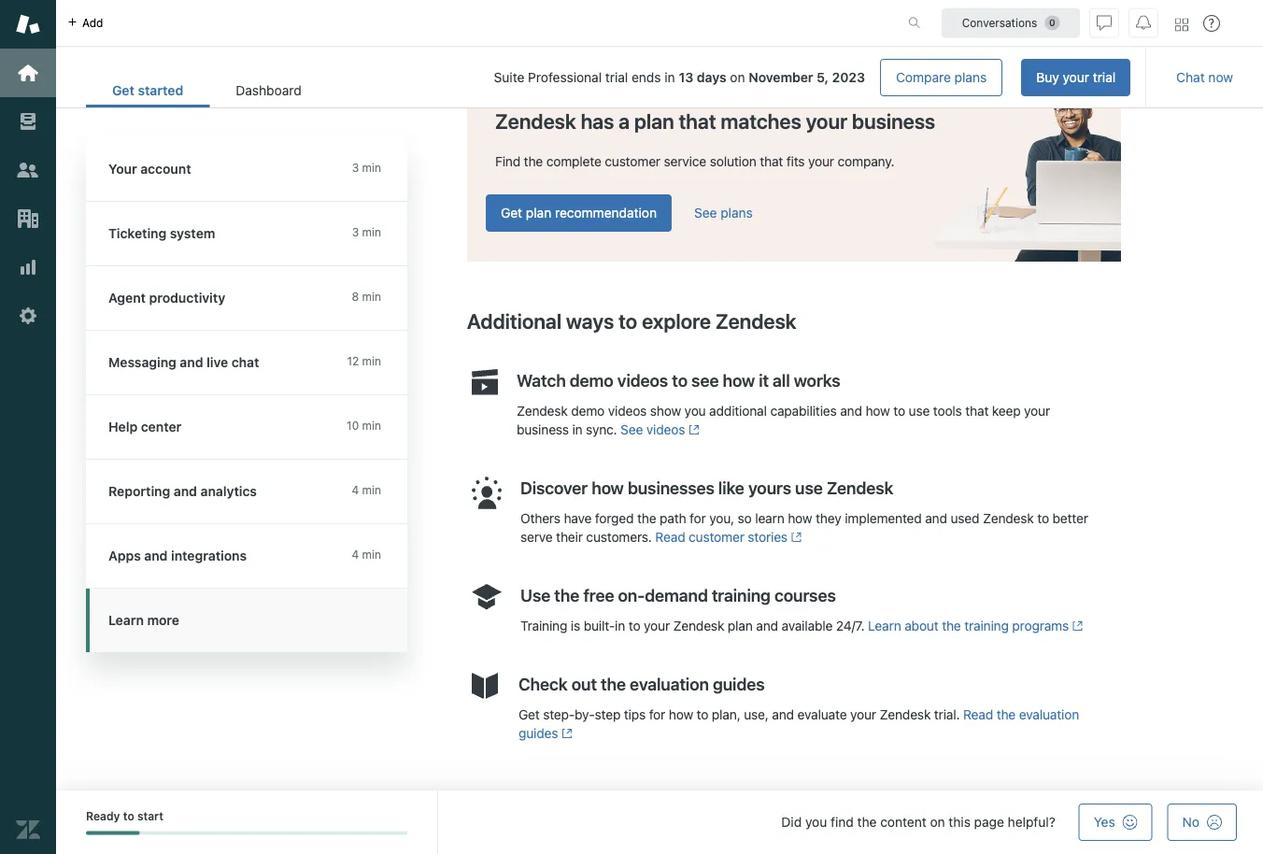 Task type: describe. For each thing, give the bounding box(es) containing it.
recommendation
[[555, 205, 657, 220]]

0 horizontal spatial that
[[679, 108, 716, 133]]

productivity
[[149, 290, 225, 306]]

10 min
[[347, 419, 381, 432]]

8
[[352, 290, 359, 303]]

now
[[1209, 70, 1234, 85]]

training
[[521, 618, 568, 634]]

chat now
[[1177, 70, 1234, 85]]

did you find the content on this page helpful?
[[782, 815, 1056, 830]]

read for yours
[[656, 529, 686, 545]]

zendesk inside others have forged the path for you, so learn how they implemented and used zendesk to better serve their customers.
[[983, 511, 1034, 526]]

min for apps and integrations
[[362, 548, 381, 561]]

zendesk inside zendesk demo videos show you additional capabilities and how to use tools that keep your business in sync.
[[517, 403, 568, 419]]

min for ticketing system
[[362, 226, 381, 239]]

min for reporting and analytics
[[362, 484, 381, 497]]

to inside zendesk demo videos show you additional capabilities and how to use tools that keep your business in sync.
[[894, 403, 906, 419]]

your
[[108, 161, 137, 177]]

check out the evaluation guides
[[519, 674, 765, 694]]

did
[[782, 815, 802, 830]]

1 horizontal spatial that
[[760, 154, 783, 169]]

dashboard
[[236, 83, 302, 98]]

demand
[[645, 585, 708, 605]]

(opens in a new tab) image for it
[[685, 424, 700, 436]]

how left it on the right
[[723, 370, 755, 390]]

get started
[[112, 83, 183, 98]]

dashboard tab
[[210, 73, 328, 107]]

zendesk support image
[[16, 12, 40, 36]]

read the evaluation guides link
[[519, 707, 1080, 741]]

implemented
[[845, 511, 922, 526]]

to left plan,
[[697, 707, 709, 722]]

3 min for your account
[[352, 161, 381, 174]]

forged
[[595, 511, 634, 526]]

4 min for integrations
[[352, 548, 381, 561]]

customers image
[[16, 158, 40, 182]]

this
[[949, 815, 971, 830]]

available
[[782, 618, 833, 634]]

2023
[[832, 70, 865, 85]]

you inside zendesk demo videos show you additional capabilities and how to use tools that keep your business in sync.
[[685, 403, 706, 419]]

conversations button
[[942, 8, 1080, 38]]

that inside zendesk demo videos show you additional capabilities and how to use tools that keep your business in sync.
[[966, 403, 989, 419]]

for for like
[[690, 511, 706, 526]]

chat
[[1177, 70, 1205, 85]]

the inside others have forged the path for you, so learn how they implemented and used zendesk to better serve their customers.
[[637, 511, 657, 526]]

learn more heading
[[86, 589, 407, 645]]

started
[[138, 83, 183, 98]]

buy your trial
[[1037, 70, 1116, 85]]

13
[[679, 70, 694, 85]]

0 horizontal spatial customer
[[605, 154, 661, 169]]

no button
[[1168, 804, 1237, 841]]

compare
[[896, 70, 951, 85]]

progress-bar progress bar
[[86, 831, 407, 835]]

solution
[[710, 154, 757, 169]]

get for get plan recommendation
[[501, 205, 523, 220]]

demo for zendesk
[[571, 403, 605, 419]]

in inside zendesk demo videos show you additional capabilities and how to use tools that keep your business in sync.
[[572, 422, 583, 437]]

plan inside button
[[526, 205, 552, 220]]

how inside zendesk demo videos show you additional capabilities and how to use tools that keep your business in sync.
[[866, 403, 890, 419]]

learn for learn more
[[108, 613, 144, 628]]

read customer stories
[[656, 529, 788, 545]]

4 min for analytics
[[352, 484, 381, 497]]

ready to start
[[86, 810, 164, 823]]

free
[[584, 585, 614, 605]]

show
[[650, 403, 681, 419]]

service
[[664, 154, 707, 169]]

learn about the training programs
[[868, 618, 1069, 634]]

others have forged the path for you, so learn how they implemented and used zendesk to better serve their customers.
[[521, 511, 1089, 545]]

November 5, 2023 text field
[[749, 70, 865, 85]]

0 vertical spatial business
[[852, 108, 936, 133]]

live
[[207, 355, 228, 370]]

programs
[[1013, 618, 1069, 634]]

see
[[692, 370, 719, 390]]

ticketing
[[108, 226, 167, 241]]

learn for learn about the training programs
[[868, 618, 902, 634]]

how left plan,
[[669, 707, 693, 722]]

min for messaging and live chat
[[362, 355, 381, 368]]

a
[[619, 108, 630, 133]]

3 for system
[[352, 226, 359, 239]]

learn about the training programs link
[[868, 618, 1084, 634]]

tips
[[624, 707, 646, 722]]

center
[[141, 419, 182, 435]]

apps
[[108, 548, 141, 564]]

additional ways to explore zendesk
[[467, 308, 797, 333]]

(opens in a new tab) image for zendesk
[[788, 532, 802, 543]]

company.
[[838, 154, 895, 169]]

ready
[[86, 810, 120, 823]]

and left analytics at the bottom of the page
[[174, 484, 197, 499]]

2 horizontal spatial plan
[[728, 618, 753, 634]]

read for guides
[[964, 707, 994, 722]]

0 horizontal spatial training
[[712, 585, 771, 605]]

agent productivity
[[108, 290, 225, 306]]

10
[[347, 419, 359, 432]]

use inside zendesk demo videos show you additional capabilities and how to use tools that keep your business in sync.
[[909, 403, 930, 419]]

and inside others have forged the path for you, so learn how they implemented and used zendesk to better serve their customers.
[[926, 511, 948, 526]]

chat
[[232, 355, 259, 370]]

so
[[738, 511, 752, 526]]

zendesk up it on the right
[[716, 308, 797, 333]]

text image
[[935, 88, 1122, 262]]

it
[[759, 370, 769, 390]]

content
[[881, 815, 927, 830]]

conversations
[[962, 16, 1038, 29]]

0 vertical spatial plan
[[635, 108, 675, 133]]

12 min
[[347, 355, 381, 368]]

progress bar image
[[86, 831, 140, 835]]

24/7.
[[836, 618, 865, 634]]

reporting and analytics
[[108, 484, 257, 499]]

zendesk down "use the free on-demand training courses"
[[674, 618, 725, 634]]

notifications image
[[1137, 15, 1151, 30]]

agent
[[108, 290, 146, 306]]

get started image
[[16, 61, 40, 85]]

path
[[660, 511, 686, 526]]

videos for show
[[608, 403, 647, 419]]

min for agent productivity
[[362, 290, 381, 303]]

page
[[975, 815, 1005, 830]]

evaluate
[[798, 707, 847, 722]]

the inside the read the evaluation guides
[[997, 707, 1016, 722]]

and right apps
[[144, 548, 168, 564]]

built-
[[584, 618, 615, 634]]

buy your trial button
[[1022, 59, 1131, 96]]

get for get started
[[112, 83, 134, 98]]

zendesk image
[[16, 818, 40, 842]]

compare plans button
[[880, 59, 1003, 96]]

find
[[831, 815, 854, 830]]

how inside others have forged the path for you, so learn how they implemented and used zendesk to better serve their customers.
[[788, 511, 813, 526]]

2 horizontal spatial in
[[665, 70, 675, 85]]

4 for reporting and analytics
[[352, 484, 359, 497]]

get step-by-step tips for how to plan, use, and evaluate your zendesk trial.
[[519, 707, 964, 722]]

see plans button
[[694, 205, 753, 221]]

businesses
[[628, 477, 715, 498]]

yes button
[[1079, 804, 1153, 841]]



Task type: locate. For each thing, give the bounding box(es) containing it.
additional
[[467, 308, 562, 333]]

is
[[571, 618, 581, 634]]

and left available
[[756, 618, 778, 634]]

1 4 from the top
[[352, 484, 359, 497]]

suite professional trial ends in 13 days on november 5, 2023
[[494, 70, 865, 85]]

apps and integrations
[[108, 548, 247, 564]]

that up find the complete customer service solution that fits your company.
[[679, 108, 716, 133]]

4 for apps and integrations
[[352, 548, 359, 561]]

0 vertical spatial in
[[665, 70, 675, 85]]

0 vertical spatial 3 min
[[352, 161, 381, 174]]

evaluation down the programs
[[1019, 707, 1080, 722]]

see right sync.
[[621, 422, 643, 437]]

learn right 24/7.
[[868, 618, 902, 634]]

(opens in a new tab) image for courses
[[1069, 621, 1084, 632]]

3 min for ticketing system
[[352, 226, 381, 239]]

plan left available
[[728, 618, 753, 634]]

12
[[347, 355, 359, 368]]

1 horizontal spatial plans
[[955, 70, 987, 85]]

learn left more
[[108, 613, 144, 628]]

step-
[[543, 707, 575, 722]]

plans down solution
[[721, 205, 753, 220]]

trial for professional
[[606, 70, 628, 85]]

1 vertical spatial that
[[760, 154, 783, 169]]

0 vertical spatial you
[[685, 403, 706, 419]]

find the complete customer service solution that fits your company.
[[495, 154, 895, 169]]

1 vertical spatial read
[[964, 707, 994, 722]]

tab list
[[86, 73, 328, 107]]

2 vertical spatial videos
[[647, 422, 685, 437]]

evaluation inside the read the evaluation guides
[[1019, 707, 1080, 722]]

2 vertical spatial get
[[519, 707, 540, 722]]

trial down button displays agent's chat status as invisible. icon
[[1093, 70, 1116, 85]]

0 vertical spatial plans
[[955, 70, 987, 85]]

for right tips on the bottom of the page
[[649, 707, 666, 722]]

your right evaluate
[[851, 707, 877, 722]]

see down find the complete customer service solution that fits your company.
[[694, 205, 717, 220]]

2 4 min from the top
[[352, 548, 381, 561]]

videos
[[618, 370, 668, 390], [608, 403, 647, 419], [647, 422, 685, 437]]

yours
[[749, 477, 792, 498]]

views image
[[16, 109, 40, 134]]

0 vertical spatial get
[[112, 83, 134, 98]]

read right trial. on the bottom of the page
[[964, 707, 994, 722]]

zendesk products image
[[1176, 18, 1189, 31]]

have
[[564, 511, 592, 526]]

2 3 from the top
[[352, 226, 359, 239]]

1 horizontal spatial evaluation
[[1019, 707, 1080, 722]]

for for evaluation
[[649, 707, 666, 722]]

yes
[[1094, 815, 1116, 830]]

use
[[909, 403, 930, 419], [795, 477, 823, 498]]

zendesk down watch
[[517, 403, 568, 419]]

to left tools
[[894, 403, 906, 419]]

business
[[852, 108, 936, 133], [517, 422, 569, 437]]

min for help center
[[362, 419, 381, 432]]

footer containing did you find the content on this page helpful?
[[56, 791, 1264, 854]]

7 min from the top
[[362, 548, 381, 561]]

1 vertical spatial use
[[795, 477, 823, 498]]

1 horizontal spatial business
[[852, 108, 936, 133]]

1 horizontal spatial use
[[909, 403, 930, 419]]

that left "fits"
[[760, 154, 783, 169]]

guides up get step-by-step tips for how to plan, use, and evaluate your zendesk trial.
[[713, 674, 765, 694]]

1 vertical spatial plan
[[526, 205, 552, 220]]

used
[[951, 511, 980, 526]]

customer down a
[[605, 154, 661, 169]]

stories
[[748, 529, 788, 545]]

1 vertical spatial for
[[649, 707, 666, 722]]

see videos link
[[621, 422, 700, 437]]

see for see videos
[[621, 422, 643, 437]]

1 vertical spatial you
[[806, 815, 827, 830]]

section containing compare plans
[[343, 59, 1131, 96]]

1 vertical spatial in
[[572, 422, 583, 437]]

plan right a
[[635, 108, 675, 133]]

and left live
[[180, 355, 203, 370]]

read down the path on the bottom of page
[[656, 529, 686, 545]]

business up company.
[[852, 108, 936, 133]]

to right ways
[[619, 308, 638, 333]]

1 min from the top
[[362, 161, 381, 174]]

videos inside zendesk demo videos show you additional capabilities and how to use tools that keep your business in sync.
[[608, 403, 647, 419]]

ticketing system
[[108, 226, 215, 241]]

(opens in a new tab) image inside read the evaluation guides 'link'
[[558, 728, 573, 739]]

admin image
[[16, 304, 40, 328]]

how up forged
[[592, 477, 624, 498]]

(opens in a new tab) image
[[685, 424, 700, 436], [788, 532, 802, 543], [1069, 621, 1084, 632], [558, 728, 573, 739]]

for inside others have forged the path for you, so learn how they implemented and used zendesk to better serve their customers.
[[690, 511, 706, 526]]

zendesk up find
[[495, 108, 576, 133]]

0 horizontal spatial trial
[[606, 70, 628, 85]]

get help image
[[1204, 15, 1221, 32]]

1 vertical spatial 4 min
[[352, 548, 381, 561]]

0 horizontal spatial evaluation
[[630, 674, 709, 694]]

and down the "works"
[[840, 403, 863, 419]]

1 3 min from the top
[[352, 161, 381, 174]]

reporting image
[[16, 255, 40, 279]]

trial inside button
[[1093, 70, 1116, 85]]

0 horizontal spatial read
[[656, 529, 686, 545]]

step
[[595, 707, 621, 722]]

0 vertical spatial read
[[656, 529, 686, 545]]

to inside 'footer'
[[123, 810, 134, 823]]

watch
[[517, 370, 566, 390]]

how left tools
[[866, 403, 890, 419]]

in left 13
[[665, 70, 675, 85]]

you right show
[[685, 403, 706, 419]]

1 vertical spatial customer
[[689, 529, 745, 545]]

5,
[[817, 70, 829, 85]]

training up the training is built-in to your zendesk plan and available 24/7. at the bottom of page
[[712, 585, 771, 605]]

0 horizontal spatial plan
[[526, 205, 552, 220]]

on left this at right
[[930, 815, 945, 830]]

1 vertical spatial demo
[[571, 403, 605, 419]]

0 horizontal spatial in
[[572, 422, 583, 437]]

videos up show
[[618, 370, 668, 390]]

your right buy
[[1063, 70, 1090, 85]]

2 3 min from the top
[[352, 226, 381, 239]]

read the evaluation guides
[[519, 707, 1080, 741]]

your inside button
[[1063, 70, 1090, 85]]

1 vertical spatial see
[[621, 422, 643, 437]]

2 vertical spatial plan
[[728, 618, 753, 634]]

0 horizontal spatial plans
[[721, 205, 753, 220]]

0 vertical spatial for
[[690, 511, 706, 526]]

get for get step-by-step tips for how to plan, use, and evaluate your zendesk trial.
[[519, 707, 540, 722]]

like
[[719, 477, 745, 498]]

1 trial from the left
[[1093, 70, 1116, 85]]

to left see
[[672, 370, 688, 390]]

1 vertical spatial get
[[501, 205, 523, 220]]

2 min from the top
[[362, 226, 381, 239]]

1 horizontal spatial you
[[806, 815, 827, 830]]

out
[[572, 674, 597, 694]]

section
[[343, 59, 1131, 96]]

demo right watch
[[570, 370, 614, 390]]

use the free on-demand training courses
[[521, 585, 836, 605]]

0 vertical spatial 4
[[352, 484, 359, 497]]

your right "keep"
[[1024, 403, 1051, 419]]

demo for watch
[[570, 370, 614, 390]]

customer down the you,
[[689, 529, 745, 545]]

system
[[170, 226, 215, 241]]

and left used on the right bottom
[[926, 511, 948, 526]]

use left tools
[[909, 403, 930, 419]]

read inside the read the evaluation guides
[[964, 707, 994, 722]]

use,
[[744, 707, 769, 722]]

videos down show
[[647, 422, 685, 437]]

see inside see plans button
[[694, 205, 717, 220]]

others
[[521, 511, 561, 526]]

1 horizontal spatial learn
[[868, 618, 902, 634]]

0 vertical spatial guides
[[713, 674, 765, 694]]

that left "keep"
[[966, 403, 989, 419]]

zendesk right used on the right bottom
[[983, 511, 1034, 526]]

trial for your
[[1093, 70, 1116, 85]]

they
[[816, 511, 842, 526]]

evaluation up tips on the bottom of the page
[[630, 674, 709, 694]]

0 vertical spatial on
[[730, 70, 745, 85]]

help center
[[108, 419, 182, 435]]

trial left ends
[[606, 70, 628, 85]]

your down 5,
[[806, 108, 848, 133]]

reporting
[[108, 484, 170, 499]]

1 vertical spatial guides
[[519, 726, 558, 741]]

zendesk left trial. on the bottom of the page
[[880, 707, 931, 722]]

6 min from the top
[[362, 484, 381, 497]]

1 4 min from the top
[[352, 484, 381, 497]]

get inside button
[[501, 205, 523, 220]]

1 vertical spatial plans
[[721, 205, 753, 220]]

plans right compare
[[955, 70, 987, 85]]

you right did
[[806, 815, 827, 830]]

complete
[[547, 154, 602, 169]]

1 vertical spatial 3
[[352, 226, 359, 239]]

how
[[723, 370, 755, 390], [866, 403, 890, 419], [592, 477, 624, 498], [788, 511, 813, 526], [669, 707, 693, 722]]

0 vertical spatial use
[[909, 403, 930, 419]]

find
[[495, 154, 521, 169]]

zendesk up implemented
[[827, 477, 894, 498]]

plan down complete
[[526, 205, 552, 220]]

1 horizontal spatial read
[[964, 707, 994, 722]]

plans for see plans
[[721, 205, 753, 220]]

1 vertical spatial evaluation
[[1019, 707, 1080, 722]]

discover how businesses like yours use zendesk
[[521, 477, 894, 498]]

(opens in a new tab) image inside learn about the training programs link
[[1069, 621, 1084, 632]]

in left sync.
[[572, 422, 583, 437]]

get left step-
[[519, 707, 540, 722]]

get left the started
[[112, 83, 134, 98]]

get plan recommendation
[[501, 205, 657, 220]]

1 vertical spatial videos
[[608, 403, 647, 419]]

tools
[[934, 403, 962, 419]]

learn
[[755, 511, 785, 526]]

1 vertical spatial business
[[517, 422, 569, 437]]

see for see plans
[[694, 205, 717, 220]]

the
[[524, 154, 543, 169], [637, 511, 657, 526], [555, 585, 580, 605], [942, 618, 961, 634], [601, 674, 626, 694], [997, 707, 1016, 722], [858, 815, 877, 830]]

zendesk
[[495, 108, 576, 133], [716, 308, 797, 333], [517, 403, 568, 419], [827, 477, 894, 498], [983, 511, 1034, 526], [674, 618, 725, 634], [880, 707, 931, 722]]

0 vertical spatial 3
[[352, 161, 359, 174]]

has
[[581, 108, 614, 133]]

main element
[[0, 0, 56, 854]]

how left they
[[788, 511, 813, 526]]

account
[[140, 161, 191, 177]]

serve
[[521, 529, 553, 545]]

1 horizontal spatial customer
[[689, 529, 745, 545]]

0 vertical spatial 4 min
[[352, 484, 381, 497]]

0 vertical spatial demo
[[570, 370, 614, 390]]

4
[[352, 484, 359, 497], [352, 548, 359, 561]]

0 vertical spatial see
[[694, 205, 717, 220]]

read customer stories link
[[656, 529, 802, 545]]

to inside others have forged the path for you, so learn how they implemented and used zendesk to better serve their customers.
[[1038, 511, 1050, 526]]

1 3 from the top
[[352, 161, 359, 174]]

in
[[665, 70, 675, 85], [572, 422, 583, 437], [615, 618, 625, 634]]

on-
[[618, 585, 645, 605]]

on right days
[[730, 70, 745, 85]]

for left the you,
[[690, 511, 706, 526]]

(opens in a new tab) image inside see videos link
[[685, 424, 700, 436]]

2 4 from the top
[[352, 548, 359, 561]]

footer
[[56, 791, 1264, 854]]

min for your account
[[362, 161, 381, 174]]

0 horizontal spatial guides
[[519, 726, 558, 741]]

2 horizontal spatial that
[[966, 403, 989, 419]]

capabilities
[[771, 403, 837, 419]]

0 vertical spatial training
[[712, 585, 771, 605]]

additional
[[710, 403, 767, 419]]

3 min
[[352, 161, 381, 174], [352, 226, 381, 239]]

compare plans
[[896, 70, 987, 85]]

to
[[619, 308, 638, 333], [672, 370, 688, 390], [894, 403, 906, 419], [1038, 511, 1050, 526], [629, 618, 641, 634], [697, 707, 709, 722], [123, 810, 134, 823]]

zendesk demo videos show you additional capabilities and how to use tools that keep your business in sync.
[[517, 403, 1051, 437]]

demo inside zendesk demo videos show you additional capabilities and how to use tools that keep your business in sync.
[[571, 403, 605, 419]]

business down watch
[[517, 422, 569, 437]]

better
[[1053, 511, 1089, 526]]

0 horizontal spatial see
[[621, 422, 643, 437]]

days
[[697, 70, 727, 85]]

1 horizontal spatial on
[[930, 815, 945, 830]]

plans inside button
[[721, 205, 753, 220]]

0 horizontal spatial business
[[517, 422, 569, 437]]

to left the better
[[1038, 511, 1050, 526]]

your right "fits"
[[809, 154, 835, 169]]

3 min from the top
[[362, 290, 381, 303]]

ways
[[566, 308, 614, 333]]

guides down step-
[[519, 726, 558, 741]]

use up they
[[795, 477, 823, 498]]

helpful?
[[1008, 815, 1056, 830]]

sync.
[[586, 422, 617, 437]]

see videos
[[621, 422, 685, 437]]

learn more
[[108, 613, 179, 628]]

organizations image
[[16, 207, 40, 231]]

1 vertical spatial 3 min
[[352, 226, 381, 239]]

training
[[712, 585, 771, 605], [965, 618, 1009, 634]]

and right use,
[[772, 707, 794, 722]]

messaging and live chat
[[108, 355, 259, 370]]

0 horizontal spatial on
[[730, 70, 745, 85]]

1 vertical spatial training
[[965, 618, 1009, 634]]

1 horizontal spatial in
[[615, 618, 625, 634]]

plans inside button
[[955, 70, 987, 85]]

0 horizontal spatial for
[[649, 707, 666, 722]]

plans for compare plans
[[955, 70, 987, 85]]

0 vertical spatial customer
[[605, 154, 661, 169]]

more
[[147, 613, 179, 628]]

demo up sync.
[[571, 403, 605, 419]]

5 min from the top
[[362, 419, 381, 432]]

videos for to
[[618, 370, 668, 390]]

0 horizontal spatial you
[[685, 403, 706, 419]]

professional
[[528, 70, 602, 85]]

tab list containing get started
[[86, 73, 328, 107]]

1 horizontal spatial trial
[[1093, 70, 1116, 85]]

guides inside the read the evaluation guides
[[519, 726, 558, 741]]

0 horizontal spatial learn
[[108, 613, 144, 628]]

1 horizontal spatial for
[[690, 511, 706, 526]]

start
[[137, 810, 164, 823]]

1 vertical spatial 4
[[352, 548, 359, 561]]

and inside zendesk demo videos show you additional capabilities and how to use tools that keep your business in sync.
[[840, 403, 863, 419]]

to down on-
[[629, 618, 641, 634]]

3 for account
[[352, 161, 359, 174]]

2 vertical spatial that
[[966, 403, 989, 419]]

you inside 'footer'
[[806, 815, 827, 830]]

see plans
[[694, 205, 753, 220]]

2 vertical spatial in
[[615, 618, 625, 634]]

1 horizontal spatial guides
[[713, 674, 765, 694]]

explore
[[642, 308, 711, 333]]

4 min from the top
[[362, 355, 381, 368]]

1 horizontal spatial see
[[694, 205, 717, 220]]

0 vertical spatial videos
[[618, 370, 668, 390]]

works
[[794, 370, 841, 390]]

plans
[[955, 70, 987, 85], [721, 205, 753, 220]]

check
[[519, 674, 568, 694]]

your down demand
[[644, 618, 670, 634]]

get
[[112, 83, 134, 98], [501, 205, 523, 220], [519, 707, 540, 722]]

0 vertical spatial evaluation
[[630, 674, 709, 694]]

1 horizontal spatial training
[[965, 618, 1009, 634]]

2 trial from the left
[[606, 70, 628, 85]]

1 vertical spatial on
[[930, 815, 945, 830]]

training left the programs
[[965, 618, 1009, 634]]

learn inside dropdown button
[[108, 613, 144, 628]]

videos up see videos
[[608, 403, 647, 419]]

use
[[521, 585, 551, 605]]

you,
[[710, 511, 735, 526]]

your inside zendesk demo videos show you additional capabilities and how to use tools that keep your business in sync.
[[1024, 403, 1051, 419]]

0 horizontal spatial use
[[795, 477, 823, 498]]

1 horizontal spatial plan
[[635, 108, 675, 133]]

business inside zendesk demo videos show you additional capabilities and how to use tools that keep your business in sync.
[[517, 422, 569, 437]]

0 vertical spatial that
[[679, 108, 716, 133]]

courses
[[775, 585, 836, 605]]

button displays agent's chat status as invisible. image
[[1097, 15, 1112, 30]]

(opens in a new tab) image inside read customer stories link
[[788, 532, 802, 543]]

in down on-
[[615, 618, 625, 634]]

buy
[[1037, 70, 1060, 85]]

get down find
[[501, 205, 523, 220]]

to left start
[[123, 810, 134, 823]]

learn more button
[[86, 589, 404, 641]]



Task type: vqa. For each thing, say whether or not it's contained in the screenshot.
1st 3 MIN
yes



